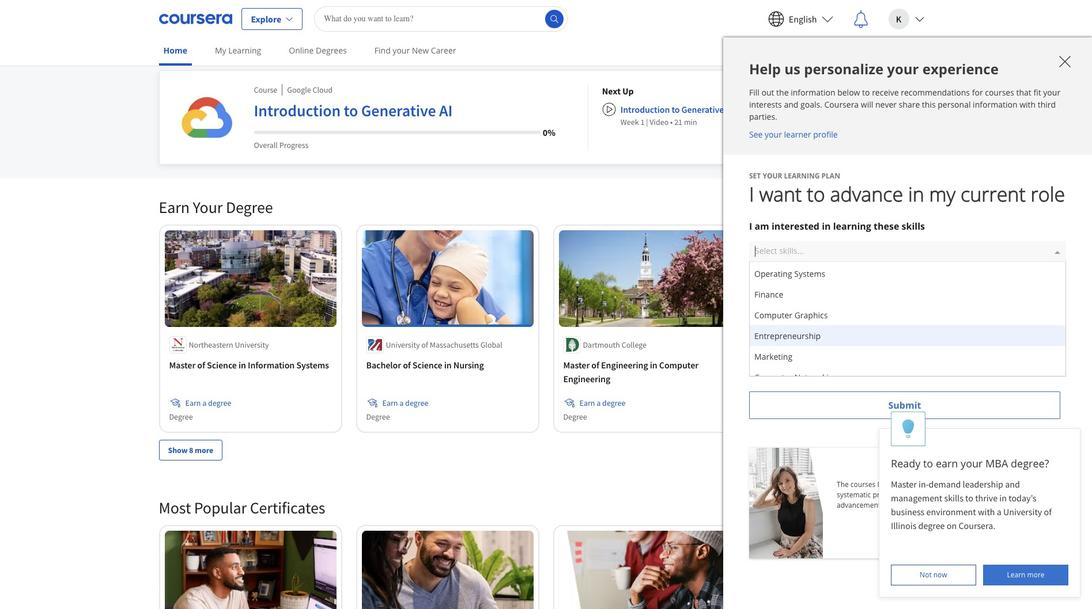Task type: vqa. For each thing, say whether or not it's contained in the screenshot.
"Dartmouth"
yes



Task type: describe. For each thing, give the bounding box(es) containing it.
in inside set your learning plan i want to advance in my current role
[[908, 181, 924, 208]]

more inside button
[[195, 445, 213, 456]]

find
[[375, 45, 391, 56]]

degree for computer
[[602, 398, 626, 408]]

computer inside master of engineering in computer engineering
[[659, 359, 699, 371]]

experience)
[[853, 353, 897, 363]]

computer for computer graphics
[[755, 310, 793, 321]]

mba
[[986, 457, 1008, 471]]

progress for in
[[831, 81, 864, 92]]

earn for master of engineering in computer engineering
[[580, 398, 595, 408]]

not now button
[[891, 565, 976, 586]]

most popular certificates collection element
[[152, 479, 940, 610]]

how
[[932, 480, 946, 490]]

this
[[922, 99, 936, 110]]

see your learner profile link
[[749, 129, 838, 140]]

help us personalize your experience
[[749, 59, 999, 78]]

analytics
[[859, 359, 895, 371]]

progress for overall
[[279, 140, 309, 150]]

the courses i took taught me how to turn theory into concrete & systematic practice. coursera has been paramount to the advancement of my career.
[[837, 480, 1044, 511]]

career.
[[903, 501, 925, 511]]

introduction to generative ai
[[254, 100, 453, 121]]

1 vertical spatial i
[[749, 220, 752, 233]]

illinois
[[891, 520, 917, 532]]

21
[[674, 117, 683, 127]]

now
[[934, 571, 947, 580]]

google
[[287, 85, 311, 95]]

finance
[[755, 289, 783, 300]]

receive
[[872, 87, 899, 98]]

bachelor of science in nursing
[[366, 359, 484, 371]]

degree for information
[[208, 398, 231, 408]]

of for master of engineering in computer engineering
[[592, 359, 599, 371]]

up
[[623, 85, 634, 97]]

ai for introduction to generative ai week 1 | video • 21 min
[[726, 104, 734, 115]]

coursera inside fill out the information below to receive recommendations for courses that fit your interests and goals. coursera will never share this personal information with third parties.
[[825, 99, 859, 110]]

your for degree
[[193, 197, 223, 218]]

in for bachelor of science in nursing
[[444, 359, 452, 371]]

data
[[839, 359, 857, 371]]

master of engineering in computer engineering link
[[563, 358, 726, 386]]

(1)
[[866, 81, 876, 92]]

advance
[[830, 181, 903, 208]]

see
[[749, 129, 763, 140]]

help center image
[[1062, 580, 1076, 594]]

earn for bachelor of science in nursing
[[382, 398, 398, 408]]

&
[[1039, 480, 1044, 490]]

What do you want to learn? text field
[[314, 6, 568, 31]]

global
[[481, 340, 502, 350]]

find your new career
[[375, 45, 456, 56]]

my for my experience level
[[749, 278, 763, 291]]

show 8 more
[[168, 445, 213, 456]]

(2+
[[858, 341, 869, 350]]

earn for master of science in information systems
[[185, 398, 201, 408]]

earn a degree for bachelor of science in nursing
[[382, 398, 428, 408]]

role
[[1031, 181, 1065, 208]]

popular
[[194, 498, 247, 519]]

see your learner profile
[[749, 129, 838, 140]]

your inside fill out the information below to receive recommendations for courses that fit your interests and goals. coursera will never share this personal information with third parties.
[[1043, 87, 1061, 98]]

in-
[[919, 479, 929, 491]]

to inside set your learning plan i want to advance in my current role
[[807, 181, 825, 208]]

submit
[[889, 399, 921, 412]]

my learning
[[215, 45, 261, 56]]

of inside master in-demand leadership and management skills to thrive in today's business environment with a university of illinois degree on coursera.
[[1044, 507, 1052, 518]]

most popular certificates
[[159, 498, 325, 519]]

introduction to generative ai link
[[254, 100, 556, 126]]

nursing
[[453, 359, 484, 371]]

degree for nursing
[[405, 398, 428, 408]]

your up receive
[[887, 59, 919, 78]]

university up the master of science in information systems link
[[235, 340, 269, 350]]

coursera image
[[159, 10, 232, 28]]

alice element
[[879, 412, 1081, 598]]

i inside the courses i took taught me how to turn theory into concrete & systematic practice. coursera has been paramount to the advancement of my career.
[[877, 480, 879, 490]]

coursera inside the courses i took taught me how to turn theory into concrete & systematic practice. coursera has been paramount to the advancement of my career.
[[902, 491, 932, 500]]

home link
[[159, 37, 192, 66]]

and inside master in-demand leadership and management skills to thrive in today's business environment with a university of illinois degree on coursera.
[[1005, 479, 1020, 491]]

generative for introduction to generative ai
[[361, 100, 436, 121]]

systems inside row group
[[794, 268, 825, 279]]

been
[[947, 491, 963, 500]]

paramount
[[965, 491, 1001, 500]]

0 vertical spatial experience
[[923, 59, 999, 78]]

in
[[822, 81, 829, 92]]

not
[[920, 571, 932, 580]]

master for master of science in data analytics engineering
[[761, 359, 787, 371]]

a for bachelor of science in nursing
[[400, 398, 404, 408]]

your right see
[[765, 129, 782, 140]]

cloud
[[313, 85, 333, 95]]

google cloud
[[287, 85, 333, 95]]

earn your degree collection element
[[152, 179, 940, 479]]

parties.
[[749, 111, 777, 122]]

1 vertical spatial learning
[[833, 220, 871, 233]]

in progress (1) link
[[817, 76, 924, 97]]

my for my learning
[[215, 45, 226, 56]]

0 horizontal spatial learning
[[225, 40, 282, 61]]

ready to earn your mba degree?
[[891, 457, 1049, 471]]

demand
[[929, 479, 961, 491]]

learn more
[[1007, 571, 1045, 580]]

of for bachelor of science in nursing
[[403, 359, 411, 371]]

entrepreneurship
[[755, 331, 821, 342]]

learning inside set your learning plan i want to advance in my current role
[[784, 171, 820, 181]]

help
[[749, 59, 781, 78]]

want
[[759, 181, 802, 208]]

introduction to generative ai week 1 | video • 21 min
[[621, 104, 734, 127]]

continue learning
[[159, 40, 282, 61]]

earn a degree for master of engineering in computer engineering
[[580, 398, 626, 408]]

master for master of engineering in computer engineering
[[563, 359, 590, 371]]

below
[[838, 87, 860, 98]]

— ana c.
[[1033, 517, 1062, 527]]

introduction for introduction to generative ai week 1 | video • 21 min
[[621, 104, 670, 115]]

northeastern for information
[[189, 340, 233, 350]]

systematic
[[837, 491, 871, 500]]

for
[[972, 87, 983, 98]]

mid-level (2+ years experience)
[[853, 329, 897, 363]]

that
[[1016, 87, 1032, 98]]

degree inside master in-demand leadership and management skills to thrive in today's business environment with a university of illinois degree on coursera.
[[919, 520, 945, 532]]

engineering inside master of science in data analytics engineering
[[761, 373, 808, 385]]

home
[[163, 45, 187, 56]]

fit
[[1034, 87, 1041, 98]]

most
[[159, 498, 191, 519]]

graphics
[[795, 310, 828, 321]]

master in-demand leadership and management skills to thrive in today's business environment with a university of illinois degree on coursera.
[[891, 479, 1054, 532]]

master of science in information systems link
[[169, 358, 332, 372]]

1 vertical spatial information
[[973, 99, 1018, 110]]

show 8 more button
[[159, 440, 223, 461]]

submit button
[[749, 392, 1061, 420]]

a for master of engineering in computer engineering
[[597, 398, 601, 408]]

overall
[[254, 140, 278, 150]]

your inside alice "element"
[[961, 457, 983, 471]]

ai for introduction to generative ai
[[439, 100, 453, 121]]

to inside master in-demand leadership and management skills to thrive in today's business environment with a university of illinois degree on coursera.
[[966, 493, 974, 504]]

fill
[[749, 87, 760, 98]]

week
[[621, 117, 639, 127]]

ana
[[1041, 517, 1054, 527]]

new
[[412, 45, 429, 56]]

earn
[[936, 457, 958, 471]]

my inside set your learning plan i want to advance in my current role
[[929, 181, 956, 208]]

earn a degree for master of science in information systems
[[185, 398, 231, 408]]

introduction for introduction to generative ai
[[254, 100, 341, 121]]

into
[[995, 480, 1007, 490]]

in progress (1)
[[822, 81, 876, 92]]

—
[[1033, 517, 1039, 527]]



Task type: locate. For each thing, give the bounding box(es) containing it.
1 horizontal spatial ai
[[726, 104, 734, 115]]

my experience level
[[749, 278, 841, 291]]

in for i am interested in learning these skills
[[822, 220, 831, 233]]

1 horizontal spatial science
[[413, 359, 442, 371]]

level up years
[[873, 329, 893, 338]]

experience up computer graphics
[[766, 278, 816, 291]]

1 vertical spatial your
[[193, 197, 223, 218]]

a inside master in-demand leadership and management skills to thrive in today's business environment with a university of illinois degree on coursera.
[[997, 507, 1002, 518]]

ai inside introduction to generative ai week 1 | video • 21 min
[[726, 104, 734, 115]]

science left information
[[207, 359, 237, 371]]

2 science from the left
[[413, 359, 442, 371]]

1 horizontal spatial my
[[749, 278, 763, 291]]

to inside introduction to generative ai week 1 | video • 21 min
[[672, 104, 680, 115]]

introduction down google
[[254, 100, 341, 121]]

master
[[169, 359, 196, 371], [563, 359, 590, 371], [761, 359, 787, 371], [891, 479, 917, 491]]

0 horizontal spatial more
[[195, 445, 213, 456]]

experience up for at the right of the page
[[923, 59, 999, 78]]

1 horizontal spatial northeastern university
[[780, 340, 860, 350]]

1 horizontal spatial your
[[763, 171, 782, 181]]

degree for master of science in data analytics engineering
[[761, 412, 784, 422]]

0 vertical spatial coursera
[[825, 99, 859, 110]]

video
[[650, 117, 669, 127]]

today's
[[1009, 493, 1037, 504]]

generative
[[361, 100, 436, 121], [682, 104, 724, 115]]

university inside master in-demand leadership and management skills to thrive in today's business environment with a university of illinois degree on coursera.
[[1003, 507, 1042, 518]]

and left the goals.
[[784, 99, 799, 110]]

more inside alice "element"
[[1027, 571, 1045, 580]]

learning left plan
[[784, 171, 820, 181]]

1 vertical spatial coursera
[[902, 491, 932, 500]]

0 horizontal spatial learning
[[228, 45, 261, 56]]

1 vertical spatial courses
[[851, 480, 876, 490]]

introduction to generative ai image
[[173, 84, 240, 151]]

taught
[[897, 480, 918, 490]]

courses up systematic
[[851, 480, 876, 490]]

has
[[933, 491, 945, 500]]

northeastern
[[189, 340, 233, 350], [780, 340, 825, 350]]

earn
[[159, 197, 190, 218], [185, 398, 201, 408], [382, 398, 398, 408], [580, 398, 595, 408]]

select
[[755, 246, 777, 256]]

northeastern university up master of science in information systems on the left bottom of the page
[[189, 340, 269, 350]]

of inside the courses i took taught me how to turn theory into concrete & systematic practice. coursera has been paramount to the advancement of my career.
[[883, 501, 889, 511]]

learn more link
[[983, 565, 1069, 586]]

on
[[947, 520, 957, 532]]

your up third
[[1043, 87, 1061, 98]]

1 horizontal spatial introduction
[[621, 104, 670, 115]]

0 vertical spatial progress
[[831, 81, 864, 92]]

find your new career link
[[370, 37, 461, 63]]

generative inside introduction to generative ai week 1 | video • 21 min
[[682, 104, 724, 115]]

mid-
[[857, 329, 873, 338]]

marketing
[[755, 351, 793, 362]]

northeastern down graphics
[[780, 340, 825, 350]]

1 horizontal spatial experience
[[923, 59, 999, 78]]

1 horizontal spatial information
[[973, 99, 1018, 110]]

overall progress
[[254, 140, 309, 150]]

close image
[[1056, 52, 1074, 71]]

1 science from the left
[[207, 359, 237, 371]]

2 vertical spatial i
[[877, 480, 879, 490]]

progress right overall
[[279, 140, 309, 150]]

i left took
[[877, 480, 879, 490]]

of for master of science in information systems
[[197, 359, 205, 371]]

1 horizontal spatial the
[[1011, 491, 1022, 500]]

0 horizontal spatial my
[[891, 501, 901, 511]]

english button
[[759, 0, 842, 37]]

0 vertical spatial i
[[749, 181, 754, 208]]

2 horizontal spatial science
[[798, 359, 828, 371]]

0 vertical spatial my
[[929, 181, 956, 208]]

level inside the mid-level (2+ years experience)
[[873, 329, 893, 338]]

current
[[961, 181, 1026, 208]]

0 vertical spatial my
[[215, 45, 226, 56]]

0 vertical spatial your
[[763, 171, 782, 181]]

university of massachusetts global
[[386, 340, 502, 350]]

degree
[[208, 398, 231, 408], [405, 398, 428, 408], [602, 398, 626, 408], [919, 520, 945, 532]]

0 horizontal spatial northeastern
[[189, 340, 233, 350]]

0 vertical spatial courses
[[985, 87, 1014, 98]]

0 horizontal spatial generative
[[361, 100, 436, 121]]

a
[[202, 398, 207, 408], [400, 398, 404, 408], [597, 398, 601, 408], [997, 507, 1002, 518]]

bachelor of science in nursing link
[[366, 358, 529, 372]]

0 horizontal spatial experience
[[766, 278, 816, 291]]

0 horizontal spatial information
[[791, 87, 836, 98]]

1 vertical spatial experience
[[766, 278, 816, 291]]

my inside the courses i took taught me how to turn theory into concrete & systematic practice. coursera has been paramount to the advancement of my career.
[[891, 501, 901, 511]]

your inside set your learning plan i want to advance in my current role
[[763, 171, 782, 181]]

0 horizontal spatial with
[[978, 507, 995, 518]]

in inside master of science in data analytics engineering
[[830, 359, 837, 371]]

northeastern for data
[[780, 340, 825, 350]]

explore
[[251, 13, 281, 24]]

earn a degree down master of engineering in computer engineering
[[580, 398, 626, 408]]

concrete
[[1009, 480, 1037, 490]]

0 vertical spatial learning
[[228, 45, 261, 56]]

engineering down the college in the bottom of the page
[[601, 359, 648, 371]]

•
[[670, 117, 673, 127]]

next
[[602, 85, 621, 97]]

1 vertical spatial my
[[749, 278, 763, 291]]

0 horizontal spatial northeastern university
[[189, 340, 269, 350]]

1 vertical spatial progress
[[279, 140, 309, 150]]

am
[[755, 220, 769, 233]]

with inside master in-demand leadership and management skills to thrive in today's business environment with a university of illinois degree on coursera.
[[978, 507, 995, 518]]

earn a degree up 8
[[185, 398, 231, 408]]

1 horizontal spatial earn a degree
[[382, 398, 428, 408]]

a down master of engineering in computer engineering
[[597, 398, 601, 408]]

profile
[[813, 129, 838, 140]]

coursera
[[825, 99, 859, 110], [902, 491, 932, 500]]

earn a degree down bachelor of science in nursing
[[382, 398, 428, 408]]

more right learn
[[1027, 571, 1045, 580]]

0 horizontal spatial your
[[193, 197, 223, 218]]

operating systems
[[755, 268, 825, 279]]

of for university of massachusetts global
[[421, 340, 428, 350]]

courses inside fill out the information below to receive recommendations for courses that fit your interests and goals. coursera will never share this personal information with third parties.
[[985, 87, 1014, 98]]

introduction up |
[[621, 104, 670, 115]]

1 horizontal spatial level
[[873, 329, 893, 338]]

0 vertical spatial more
[[195, 445, 213, 456]]

ready
[[891, 457, 921, 471]]

my learning link
[[210, 37, 266, 63]]

0 horizontal spatial level
[[819, 278, 841, 291]]

your for learning
[[763, 171, 782, 181]]

systems down skills...
[[794, 268, 825, 279]]

0 vertical spatial systems
[[794, 268, 825, 279]]

continue
[[159, 40, 222, 61]]

science down university of massachusetts global on the left bottom
[[413, 359, 442, 371]]

1 horizontal spatial coursera
[[902, 491, 932, 500]]

northeastern university up master of science in data analytics engineering
[[780, 340, 860, 350]]

2 northeastern university from the left
[[780, 340, 860, 350]]

1 vertical spatial computer
[[659, 359, 699, 371]]

earn your degree
[[159, 197, 273, 218]]

will
[[861, 99, 873, 110]]

1 horizontal spatial skills
[[944, 493, 964, 504]]

0 horizontal spatial and
[[784, 99, 799, 110]]

to
[[862, 87, 870, 98], [344, 100, 358, 121], [672, 104, 680, 115], [807, 181, 825, 208], [923, 457, 933, 471], [948, 480, 955, 490], [1003, 491, 1009, 500], [966, 493, 974, 504]]

0 horizontal spatial coursera
[[825, 99, 859, 110]]

1 horizontal spatial learning
[[784, 171, 820, 181]]

university down today's
[[1003, 507, 1042, 518]]

0 vertical spatial and
[[784, 99, 799, 110]]

northeastern university for data
[[780, 340, 860, 350]]

0 horizontal spatial courses
[[851, 480, 876, 490]]

coursera.
[[959, 520, 996, 532]]

northeastern university for information
[[189, 340, 269, 350]]

more right 8
[[195, 445, 213, 456]]

i inside set your learning plan i want to advance in my current role
[[749, 181, 754, 208]]

0 horizontal spatial my
[[215, 45, 226, 56]]

1 northeastern from the left
[[189, 340, 233, 350]]

learning inside my learning link
[[228, 45, 261, 56]]

with inside fill out the information below to receive recommendations for courses that fit your interests and goals. coursera will never share this personal information with third parties.
[[1020, 99, 1036, 110]]

0 vertical spatial the
[[776, 87, 789, 98]]

skills for these
[[902, 220, 925, 233]]

None search field
[[314, 6, 568, 31]]

level up graphics
[[819, 278, 841, 291]]

skills for management
[[944, 493, 964, 504]]

information down for at the right of the page
[[973, 99, 1018, 110]]

1 horizontal spatial my
[[929, 181, 956, 208]]

engineering down dartmouth
[[563, 373, 610, 385]]

skills
[[902, 220, 925, 233], [944, 493, 964, 504]]

massachusetts
[[430, 340, 479, 350]]

in inside master in-demand leadership and management skills to thrive in today's business environment with a university of illinois degree on coursera.
[[1000, 493, 1007, 504]]

a down thrive at the bottom
[[997, 507, 1002, 518]]

skills up environment
[[944, 493, 964, 504]]

science up networking
[[798, 359, 828, 371]]

science for nursing
[[413, 359, 442, 371]]

to inside fill out the information below to receive recommendations for courses that fit your interests and goals. coursera will never share this personal information with third parties.
[[862, 87, 870, 98]]

the right out
[[776, 87, 789, 98]]

information up the goals.
[[791, 87, 836, 98]]

coursera down below
[[825, 99, 859, 110]]

row group containing communication
[[750, 0, 1066, 575]]

1 vertical spatial learning
[[784, 171, 820, 181]]

of inside master of engineering in computer engineering
[[592, 359, 599, 371]]

1
[[641, 117, 645, 127]]

in for master of engineering in computer engineering
[[650, 359, 658, 371]]

us
[[785, 59, 801, 78]]

2 vertical spatial computer
[[755, 372, 793, 383]]

the down concrete
[[1011, 491, 1022, 500]]

0 horizontal spatial progress
[[279, 140, 309, 150]]

1 vertical spatial systems
[[296, 359, 329, 371]]

select skills...
[[755, 246, 804, 256]]

1 vertical spatial more
[[1027, 571, 1045, 580]]

in inside master of engineering in computer engineering
[[650, 359, 658, 371]]

university up bachelor
[[386, 340, 420, 350]]

introduction inside introduction to generative ai week 1 | video • 21 min
[[621, 104, 670, 115]]

master of science in data analytics engineering link
[[761, 358, 923, 386]]

interested
[[772, 220, 820, 233]]

the inside fill out the information below to receive recommendations for courses that fit your interests and goals. coursera will never share this personal information with third parties.
[[776, 87, 789, 98]]

level
[[819, 278, 841, 291], [873, 329, 893, 338]]

degree left on
[[919, 520, 945, 532]]

never
[[876, 99, 897, 110]]

1 horizontal spatial learning
[[833, 220, 871, 233]]

dartmouth
[[583, 340, 620, 350]]

I am interested in learning these skills field
[[755, 242, 758, 264]]

my down i am interested in learning these skills field
[[749, 278, 763, 291]]

learning left these
[[833, 220, 871, 233]]

degree for master of science in information systems
[[169, 412, 193, 422]]

i left want
[[749, 181, 754, 208]]

1 vertical spatial my
[[891, 501, 901, 511]]

1 horizontal spatial more
[[1027, 571, 1045, 580]]

my left current
[[929, 181, 956, 208]]

courses right for at the right of the page
[[985, 87, 1014, 98]]

3 earn a degree from the left
[[580, 398, 626, 408]]

i
[[749, 181, 754, 208], [749, 220, 752, 233], [877, 480, 879, 490]]

science for information
[[207, 359, 237, 371]]

coursera up career.
[[902, 491, 932, 500]]

course
[[254, 85, 277, 95]]

|
[[646, 117, 648, 127]]

degree down bachelor of science in nursing
[[405, 398, 428, 408]]

more
[[195, 445, 213, 456], [1027, 571, 1045, 580]]

a down bachelor
[[400, 398, 404, 408]]

1 horizontal spatial and
[[1005, 479, 1020, 491]]

and up today's
[[1005, 479, 1020, 491]]

a for master of science in information systems
[[202, 398, 207, 408]]

certificates
[[250, 498, 325, 519]]

lightbulb tip image
[[902, 419, 915, 439]]

show
[[168, 445, 188, 456]]

communication
[[755, 248, 814, 259]]

online
[[289, 45, 314, 56]]

computer for computer networking
[[755, 372, 793, 383]]

recommendations
[[901, 87, 970, 98]]

master inside master in-demand leadership and management skills to thrive in today's business environment with a university of illinois degree on coursera.
[[891, 479, 917, 491]]

courses inside the courses i took taught me how to turn theory into concrete & systematic practice. coursera has been paramount to the advancement of my career.
[[851, 480, 876, 490]]

1 horizontal spatial northeastern
[[780, 340, 825, 350]]

0 horizontal spatial science
[[207, 359, 237, 371]]

1 earn a degree from the left
[[185, 398, 231, 408]]

your up turn
[[961, 457, 983, 471]]

degree for master of engineering in computer engineering
[[563, 412, 587, 422]]

skills right these
[[902, 220, 925, 233]]

practice.
[[873, 491, 900, 500]]

university
[[235, 340, 269, 350], [386, 340, 420, 350], [826, 340, 860, 350], [1003, 507, 1042, 518]]

0 horizontal spatial the
[[776, 87, 789, 98]]

university up 'data'
[[826, 340, 860, 350]]

0 vertical spatial computer
[[755, 310, 793, 321]]

courses
[[985, 87, 1014, 98], [851, 480, 876, 490]]

0 horizontal spatial skills
[[902, 220, 925, 233]]

master for master of science in information systems
[[169, 359, 196, 371]]

degree?
[[1011, 457, 1049, 471]]

3 science from the left
[[798, 359, 828, 371]]

1 vertical spatial with
[[978, 507, 995, 518]]

progress down personalize in the top of the page
[[831, 81, 864, 92]]

my down practice.
[[891, 501, 901, 511]]

systems inside earn your degree collection element
[[296, 359, 329, 371]]

and inside fill out the information below to receive recommendations for courses that fit your interests and goals. coursera will never share this personal information with third parties.
[[784, 99, 799, 110]]

career
[[431, 45, 456, 56]]

master of science in information systems
[[169, 359, 329, 371]]

1 horizontal spatial progress
[[831, 81, 864, 92]]

2 horizontal spatial earn a degree
[[580, 398, 626, 408]]

1 horizontal spatial generative
[[682, 104, 724, 115]]

northeastern up master of science in information systems on the left bottom of the page
[[189, 340, 233, 350]]

2 earn a degree from the left
[[382, 398, 428, 408]]

science for data
[[798, 359, 828, 371]]

2 northeastern from the left
[[780, 340, 825, 350]]

0 horizontal spatial ai
[[439, 100, 453, 121]]

the inside the courses i took taught me how to turn theory into concrete & systematic practice. coursera has been paramount to the advancement of my career.
[[1011, 491, 1022, 500]]

online degrees link
[[284, 37, 351, 63]]

0 vertical spatial learning
[[225, 40, 282, 61]]

introduction
[[254, 100, 341, 121], [621, 104, 670, 115]]

generative for introduction to generative ai week 1 | video • 21 min
[[682, 104, 724, 115]]

degree for bachelor of science in nursing
[[366, 412, 390, 422]]

learning down explore
[[225, 40, 282, 61]]

explore button
[[241, 8, 303, 30]]

i left am
[[749, 220, 752, 233]]

in for master of science in information systems
[[239, 359, 246, 371]]

fill out the information below to receive recommendations for courses that fit your interests and goals. coursera will never share this personal information with third parties.
[[749, 87, 1061, 122]]

science inside master of science in data analytics engineering
[[798, 359, 828, 371]]

degree down master of engineering in computer engineering
[[602, 398, 626, 408]]

0 horizontal spatial systems
[[296, 359, 329, 371]]

0 horizontal spatial earn a degree
[[185, 398, 231, 408]]

your right the find
[[393, 45, 410, 56]]

in for master of science in data analytics engineering
[[830, 359, 837, 371]]

master inside master of engineering in computer engineering
[[563, 359, 590, 371]]

learning down explore
[[228, 45, 261, 56]]

1 vertical spatial the
[[1011, 491, 1022, 500]]

0 vertical spatial with
[[1020, 99, 1036, 110]]

with down that
[[1020, 99, 1036, 110]]

more option for introduction to generative ai image
[[761, 85, 777, 101]]

a up show 8 more
[[202, 398, 207, 408]]

third
[[1038, 99, 1056, 110]]

0 vertical spatial information
[[791, 87, 836, 98]]

master inside master of science in data analytics engineering
[[761, 359, 787, 371]]

engineering down the marketing
[[761, 373, 808, 385]]

0 vertical spatial skills
[[902, 220, 925, 233]]

8
[[189, 445, 193, 456]]

1 horizontal spatial with
[[1020, 99, 1036, 110]]

personal
[[938, 99, 971, 110]]

1 northeastern university from the left
[[189, 340, 269, 350]]

1 horizontal spatial courses
[[985, 87, 1014, 98]]

of for master of science in data analytics engineering
[[789, 359, 797, 371]]

1 horizontal spatial systems
[[794, 268, 825, 279]]

row group
[[750, 0, 1066, 575]]

0 vertical spatial level
[[819, 278, 841, 291]]

1 vertical spatial level
[[873, 329, 893, 338]]

the
[[837, 480, 849, 490]]

these
[[874, 220, 899, 233]]

1 vertical spatial skills
[[944, 493, 964, 504]]

1 vertical spatial and
[[1005, 479, 1020, 491]]

science
[[207, 359, 237, 371], [413, 359, 442, 371], [798, 359, 828, 371]]

skills inside master in-demand leadership and management skills to thrive in today's business environment with a university of illinois degree on coursera.
[[944, 493, 964, 504]]

learning
[[225, 40, 282, 61], [833, 220, 871, 233]]

0 horizontal spatial introduction
[[254, 100, 341, 121]]

degree down master of science in information systems on the left bottom of the page
[[208, 398, 231, 408]]

with down thrive at the bottom
[[978, 507, 995, 518]]

systems right information
[[296, 359, 329, 371]]

my down "coursera" image
[[215, 45, 226, 56]]

of inside master of science in data analytics engineering
[[789, 359, 797, 371]]



